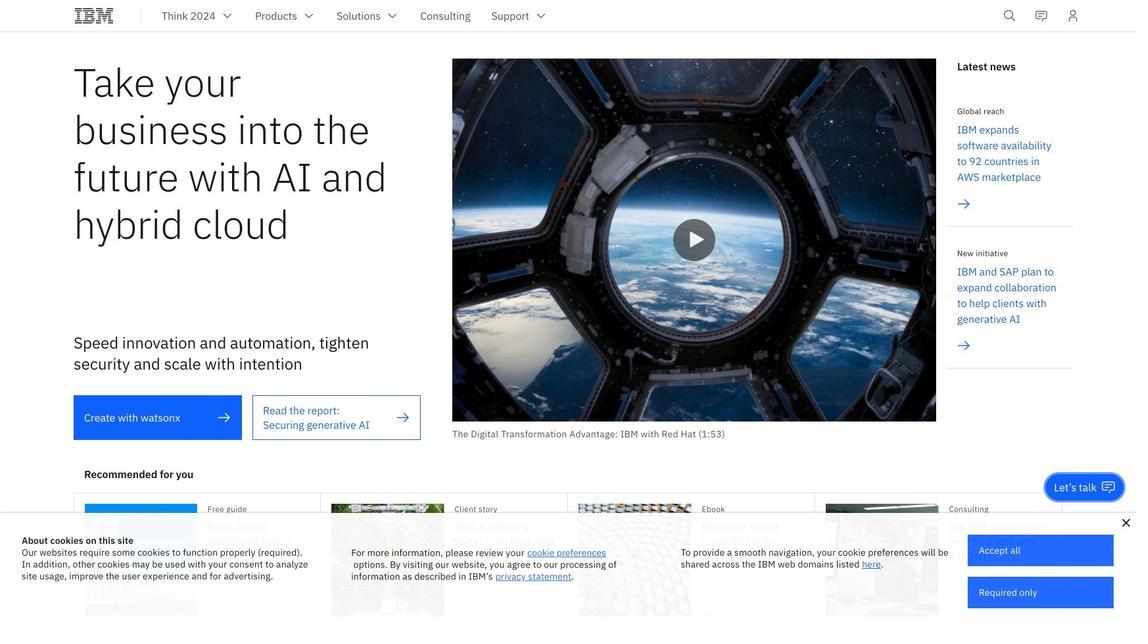 Task type: describe. For each thing, give the bounding box(es) containing it.
let's talk element
[[1054, 480, 1097, 495]]



